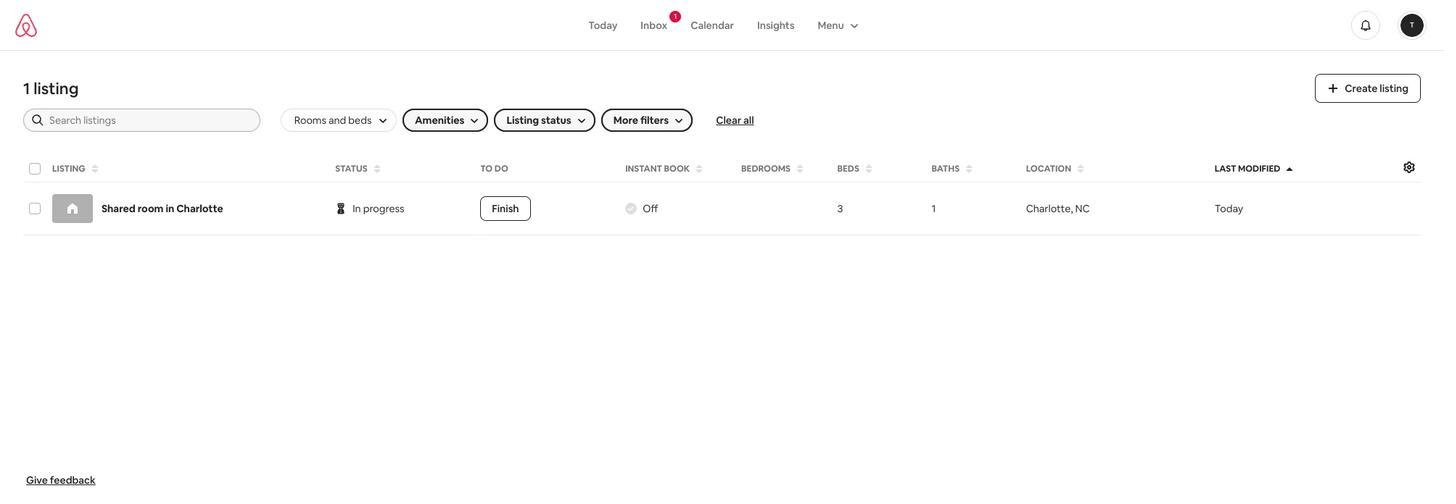 Task type: locate. For each thing, give the bounding box(es) containing it.
give feedback button
[[20, 469, 101, 493]]

calendar link
[[679, 11, 746, 39]]

create listing link
[[1315, 74, 1421, 103]]

shared room in charlotte
[[102, 202, 223, 215]]

1 horizontal spatial listing
[[1380, 82, 1409, 95]]

clear all button
[[716, 113, 754, 128]]

today link
[[577, 11, 629, 39]]

2 horizontal spatial 1
[[932, 202, 936, 215]]

instant book off image
[[625, 203, 637, 215]]

shared
[[102, 202, 135, 215]]

0 vertical spatial 1
[[674, 11, 677, 21]]

0 vertical spatial today
[[588, 18, 618, 32]]

today
[[588, 18, 618, 32], [1215, 202, 1243, 215]]

1 listing heading
[[23, 78, 1298, 99]]

2 vertical spatial 1
[[932, 202, 936, 215]]

1 for 1
[[932, 202, 936, 215]]

create
[[1345, 82, 1378, 95]]

clear
[[716, 114, 741, 127]]

0 horizontal spatial listing
[[33, 78, 79, 99]]

beds
[[348, 114, 372, 127]]

to
[[480, 163, 493, 175]]

listing
[[33, 78, 79, 99], [1380, 82, 1409, 95]]

today down last
[[1215, 202, 1243, 215]]

instant book button
[[621, 159, 734, 179]]

charlotte, nc
[[1026, 202, 1090, 215]]

0 horizontal spatial 1
[[23, 78, 30, 99]]

beds button
[[833, 159, 925, 179]]

location button
[[1022, 159, 1208, 179]]

in
[[353, 202, 361, 215]]

inbox
[[641, 18, 667, 32]]

location
[[1026, 163, 1071, 175]]

charlotte
[[176, 202, 223, 215]]

status button
[[331, 159, 473, 179]]

charlotte,
[[1026, 202, 1073, 215]]

3
[[837, 202, 843, 215]]

1
[[674, 11, 677, 21], [23, 78, 30, 99], [932, 202, 936, 215]]

Search text field
[[49, 113, 250, 128]]

1 listing
[[23, 78, 79, 99]]

status
[[335, 163, 367, 175]]

1 inside "inbox 1 calendar"
[[674, 11, 677, 21]]

do
[[494, 163, 508, 175]]

beds
[[837, 163, 859, 175]]

listing for create listing
[[1380, 82, 1409, 95]]

main navigation menu image
[[1401, 13, 1424, 37]]

to do
[[480, 163, 508, 175]]

insights link
[[746, 11, 806, 39]]

1 horizontal spatial 1
[[674, 11, 677, 21]]

1 horizontal spatial today
[[1215, 202, 1243, 215]]

all
[[744, 114, 754, 127]]

rooms and beds button
[[281, 109, 397, 132]]

today left the inbox
[[588, 18, 618, 32]]

listing for 1 listing
[[33, 78, 79, 99]]

listing button
[[48, 159, 328, 179]]

1 vertical spatial 1
[[23, 78, 30, 99]]



Task type: vqa. For each thing, say whether or not it's contained in the screenshot.
3
yes



Task type: describe. For each thing, give the bounding box(es) containing it.
finish link
[[480, 197, 531, 221]]

in
[[166, 202, 174, 215]]

menu
[[818, 18, 844, 32]]

bedrooms
[[741, 163, 791, 175]]

customize columns image
[[1404, 162, 1415, 173]]

bedrooms button
[[737, 159, 830, 179]]

1 vertical spatial today
[[1215, 202, 1243, 215]]

room
[[138, 202, 164, 215]]

baths button
[[927, 159, 1019, 179]]

inbox 1 calendar
[[641, 11, 734, 32]]

progress
[[363, 202, 404, 215]]

give feedback
[[26, 474, 96, 487]]

0 horizontal spatial today
[[588, 18, 618, 32]]

feedback
[[50, 474, 96, 487]]

off
[[643, 202, 658, 215]]

last
[[1215, 163, 1236, 175]]

last modified
[[1215, 163, 1281, 175]]

book
[[664, 163, 690, 175]]

last modified button
[[1211, 159, 1396, 179]]

and
[[329, 114, 346, 127]]

finish
[[492, 202, 519, 215]]

rooms and beds
[[294, 114, 372, 127]]

instant book
[[625, 163, 690, 175]]

menu button
[[806, 11, 867, 39]]

give
[[26, 474, 48, 487]]

nc
[[1075, 202, 1090, 215]]

1 for 1 listing
[[23, 78, 30, 99]]

listing
[[52, 163, 85, 175]]

insights
[[757, 18, 795, 32]]

in progress
[[353, 202, 404, 215]]

calendar
[[691, 18, 734, 32]]

instant
[[625, 163, 662, 175]]

modified
[[1238, 163, 1281, 175]]

clear all
[[716, 114, 754, 127]]

create listing
[[1345, 82, 1409, 95]]

baths
[[932, 163, 960, 175]]

rooms
[[294, 114, 326, 127]]



